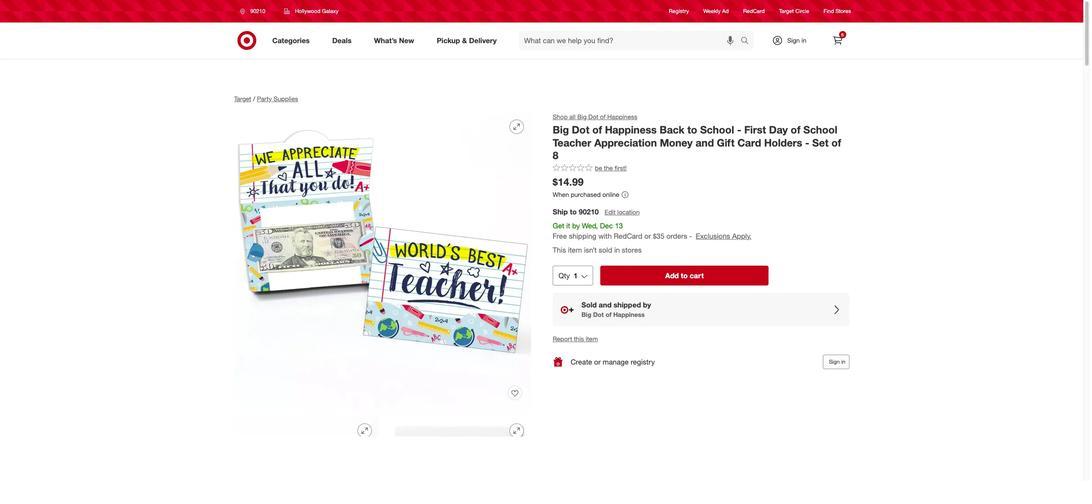 Task type: vqa. For each thing, say whether or not it's contained in the screenshot.
Lamar
no



Task type: describe. For each thing, give the bounding box(es) containing it.
big dot of happiness back to school - first day of school teacher appreciation money and gift card holders - set of 8, 2 of 4 image
[[234, 417, 379, 481]]

find stores
[[824, 8, 851, 15]]

by inside get it by wed, dec 13 free shipping with redcard or $35 orders - exclusions apply.
[[572, 221, 580, 230]]

stores
[[622, 245, 642, 254]]

ship to 90210
[[553, 207, 599, 216]]

in inside "button"
[[841, 359, 846, 365]]

redcard link
[[744, 7, 765, 15]]

get
[[553, 221, 564, 230]]

8
[[553, 149, 558, 162]]

what's new link
[[367, 31, 426, 50]]

shop
[[553, 113, 568, 121]]

fulfillment region
[[553, 207, 850, 327]]

back
[[660, 123, 685, 136]]

shipped
[[614, 301, 641, 310]]

orders
[[667, 232, 687, 241]]

1 vertical spatial dot
[[572, 123, 589, 136]]

money
[[660, 136, 693, 149]]

ad
[[722, 8, 729, 15]]

find stores link
[[824, 7, 851, 15]]

gift
[[717, 136, 735, 149]]

delivery
[[469, 36, 497, 45]]

report this item button
[[553, 335, 598, 344]]

ship
[[553, 207, 568, 216]]

1 vertical spatial -
[[805, 136, 810, 149]]

0 vertical spatial happiness
[[607, 113, 637, 121]]

teacher
[[553, 136, 591, 149]]

exclusions
[[696, 232, 730, 241]]

new
[[399, 36, 414, 45]]

sign inside "button"
[[829, 359, 840, 365]]

edit location
[[605, 208, 640, 216]]

sold
[[581, 301, 597, 310]]

dot inside sold and shipped by big dot of happiness
[[593, 311, 604, 319]]

$14.99
[[553, 176, 584, 188]]

90210 button
[[234, 3, 275, 19]]

- for apply.
[[689, 232, 692, 241]]

90210 inside fulfillment region
[[579, 207, 599, 216]]

hollywood galaxy
[[295, 8, 339, 14]]

0 vertical spatial in
[[802, 36, 807, 44]]

add to cart
[[665, 271, 704, 280]]

find
[[824, 8, 834, 15]]

cart
[[690, 271, 704, 280]]

target link
[[234, 95, 251, 103]]

target / party supplies
[[234, 95, 298, 103]]

/
[[253, 95, 255, 103]]

happiness inside sold and shipped by big dot of happiness
[[613, 311, 645, 319]]

to inside shop all big dot of happiness big dot of happiness back to school - first day of school teacher appreciation money and gift card holders - set of 8
[[687, 123, 697, 136]]

day
[[769, 123, 788, 136]]

registry
[[669, 8, 689, 15]]

sign in link
[[765, 31, 821, 50]]

with
[[598, 232, 612, 241]]

pickup & delivery
[[437, 36, 497, 45]]

deals link
[[325, 31, 363, 50]]

search button
[[737, 31, 758, 52]]

hollywood
[[295, 8, 321, 14]]

dec
[[600, 221, 613, 230]]

item inside report this item button
[[586, 335, 598, 343]]

to for ship to 90210
[[570, 207, 577, 216]]

galaxy
[[322, 8, 339, 14]]

qty 1
[[559, 271, 578, 280]]

90210 inside 90210 dropdown button
[[250, 8, 265, 14]]

pickup
[[437, 36, 460, 45]]

0 vertical spatial redcard
[[744, 8, 765, 15]]

first!
[[615, 164, 627, 172]]

search
[[737, 37, 758, 46]]

sign in button
[[823, 355, 850, 369]]

be the first!
[[595, 164, 627, 172]]

target circle link
[[779, 7, 810, 15]]

categories
[[272, 36, 310, 45]]

target for target / party supplies
[[234, 95, 251, 103]]

2 school from the left
[[803, 123, 838, 136]]

be the first! link
[[553, 164, 627, 173]]

$35
[[653, 232, 665, 241]]

0 vertical spatial sign
[[788, 36, 800, 44]]

apply.
[[732, 232, 752, 241]]

first
[[744, 123, 766, 136]]

redcard inside get it by wed, dec 13 free shipping with redcard or $35 orders - exclusions apply.
[[614, 232, 642, 241]]

party supplies link
[[257, 95, 298, 103]]

and inside shop all big dot of happiness big dot of happiness back to school - first day of school teacher appreciation money and gift card holders - set of 8
[[696, 136, 714, 149]]

by inside sold and shipped by big dot of happiness
[[643, 301, 651, 310]]

target circle
[[779, 8, 810, 15]]

big dot of happiness back to school - first day of school teacher appreciation money and gift card holders - set of 8, 1 of 4 image
[[234, 112, 531, 409]]

free
[[553, 232, 567, 241]]

all
[[569, 113, 576, 121]]



Task type: locate. For each thing, give the bounding box(es) containing it.
sold
[[599, 245, 612, 254]]

0 horizontal spatial item
[[568, 245, 582, 254]]

set
[[812, 136, 829, 149]]

what's new
[[374, 36, 414, 45]]

image gallery element
[[234, 112, 531, 481]]

registry
[[631, 358, 655, 367]]

0 vertical spatial target
[[779, 8, 794, 15]]

- left first
[[737, 123, 741, 136]]

redcard right ad in the right of the page
[[744, 8, 765, 15]]

edit location button
[[604, 207, 640, 217]]

create
[[571, 358, 592, 367]]

dot down sold
[[593, 311, 604, 319]]

1 horizontal spatial school
[[803, 123, 838, 136]]

2 vertical spatial -
[[689, 232, 692, 241]]

1 horizontal spatial redcard
[[744, 8, 765, 15]]

1 horizontal spatial by
[[643, 301, 651, 310]]

1 horizontal spatial or
[[644, 232, 651, 241]]

big down the shop
[[553, 123, 569, 136]]

1 horizontal spatial 90210
[[579, 207, 599, 216]]

0 horizontal spatial by
[[572, 221, 580, 230]]

1 vertical spatial to
[[570, 207, 577, 216]]

or
[[644, 232, 651, 241], [594, 358, 601, 367]]

stores
[[836, 8, 851, 15]]

0 vertical spatial sign in
[[788, 36, 807, 44]]

isn't
[[584, 245, 597, 254]]

2 horizontal spatial in
[[841, 359, 846, 365]]

big dot of happiness back to school - first day of school teacher appreciation money and gift card holders - set of 8, 3 of 4 image
[[386, 417, 531, 481]]

weekly ad link
[[704, 7, 729, 15]]

weekly ad
[[704, 8, 729, 15]]

be
[[595, 164, 602, 172]]

0 horizontal spatial school
[[700, 123, 734, 136]]

report
[[553, 335, 572, 343]]

party
[[257, 95, 272, 103]]

this
[[574, 335, 584, 343]]

1 school from the left
[[700, 123, 734, 136]]

deals
[[332, 36, 352, 45]]

sold and shipped by big dot of happiness
[[581, 301, 651, 319]]

target left circle
[[779, 8, 794, 15]]

0 vertical spatial big
[[577, 113, 587, 121]]

big
[[577, 113, 587, 121], [553, 123, 569, 136], [581, 311, 591, 319]]

0 vertical spatial by
[[572, 221, 580, 230]]

wed,
[[582, 221, 598, 230]]

big down sold
[[581, 311, 591, 319]]

0 horizontal spatial -
[[689, 232, 692, 241]]

0 vertical spatial and
[[696, 136, 714, 149]]

1 horizontal spatial target
[[779, 8, 794, 15]]

purchased
[[571, 191, 601, 198]]

1 horizontal spatial -
[[737, 123, 741, 136]]

2 vertical spatial to
[[681, 271, 688, 280]]

happiness
[[607, 113, 637, 121], [605, 123, 657, 136], [613, 311, 645, 319]]

0 horizontal spatial in
[[614, 245, 620, 254]]

1 vertical spatial in
[[614, 245, 620, 254]]

- right orders
[[689, 232, 692, 241]]

dot
[[588, 113, 598, 121], [572, 123, 589, 136], [593, 311, 604, 319]]

school up the set
[[803, 123, 838, 136]]

dot right all
[[588, 113, 598, 121]]

0 horizontal spatial sign in
[[788, 36, 807, 44]]

0 horizontal spatial redcard
[[614, 232, 642, 241]]

by right it
[[572, 221, 580, 230]]

target left /
[[234, 95, 251, 103]]

weekly
[[704, 8, 721, 15]]

sign in inside sign in link
[[788, 36, 807, 44]]

0 horizontal spatial or
[[594, 358, 601, 367]]

and
[[696, 136, 714, 149], [599, 301, 612, 310]]

and inside sold and shipped by big dot of happiness
[[599, 301, 612, 310]]

0 vertical spatial item
[[568, 245, 582, 254]]

1 vertical spatial redcard
[[614, 232, 642, 241]]

1 vertical spatial happiness
[[605, 123, 657, 136]]

report this item
[[553, 335, 598, 343]]

1
[[574, 271, 578, 280]]

- for day
[[737, 123, 741, 136]]

- left the set
[[805, 136, 810, 149]]

appreciation
[[594, 136, 657, 149]]

to right ship
[[570, 207, 577, 216]]

when
[[553, 191, 569, 198]]

card
[[738, 136, 761, 149]]

by right shipped
[[643, 301, 651, 310]]

0 horizontal spatial target
[[234, 95, 251, 103]]

to
[[687, 123, 697, 136], [570, 207, 577, 216], [681, 271, 688, 280]]

and left gift
[[696, 136, 714, 149]]

0 vertical spatial dot
[[588, 113, 598, 121]]

redcard
[[744, 8, 765, 15], [614, 232, 642, 241]]

1 vertical spatial by
[[643, 301, 651, 310]]

sign
[[788, 36, 800, 44], [829, 359, 840, 365]]

exclusions apply. link
[[696, 232, 752, 241]]

item left isn't
[[568, 245, 582, 254]]

90210
[[250, 8, 265, 14], [579, 207, 599, 216]]

to right back
[[687, 123, 697, 136]]

when purchased online
[[553, 191, 619, 198]]

1 vertical spatial 90210
[[579, 207, 599, 216]]

of inside sold and shipped by big dot of happiness
[[606, 311, 612, 319]]

2 vertical spatial happiness
[[613, 311, 645, 319]]

13
[[615, 221, 623, 230]]

registry link
[[669, 7, 689, 15]]

shipping
[[569, 232, 596, 241]]

create or manage registry
[[571, 358, 655, 367]]

1 vertical spatial or
[[594, 358, 601, 367]]

6 link
[[828, 31, 848, 50]]

school up gift
[[700, 123, 734, 136]]

1 horizontal spatial and
[[696, 136, 714, 149]]

manage
[[603, 358, 629, 367]]

dot down all
[[572, 123, 589, 136]]

target for target circle
[[779, 8, 794, 15]]

2 vertical spatial big
[[581, 311, 591, 319]]

sign in inside sign in "button"
[[829, 359, 846, 365]]

and right sold
[[599, 301, 612, 310]]

location
[[617, 208, 640, 216]]

- inside get it by wed, dec 13 free shipping with redcard or $35 orders - exclusions apply.
[[689, 232, 692, 241]]

to right the add
[[681, 271, 688, 280]]

2 horizontal spatial -
[[805, 136, 810, 149]]

the
[[604, 164, 613, 172]]

1 vertical spatial sign in
[[829, 359, 846, 365]]

0 horizontal spatial 90210
[[250, 8, 265, 14]]

pickup & delivery link
[[429, 31, 508, 50]]

this
[[553, 245, 566, 254]]

item inside fulfillment region
[[568, 245, 582, 254]]

1 horizontal spatial sign in
[[829, 359, 846, 365]]

or left the $35
[[644, 232, 651, 241]]

0 horizontal spatial and
[[599, 301, 612, 310]]

0 vertical spatial 90210
[[250, 8, 265, 14]]

supplies
[[274, 95, 298, 103]]

add to cart button
[[601, 266, 769, 286]]

0 vertical spatial or
[[644, 232, 651, 241]]

what's
[[374, 36, 397, 45]]

big inside sold and shipped by big dot of happiness
[[581, 311, 591, 319]]

in
[[802, 36, 807, 44], [614, 245, 620, 254], [841, 359, 846, 365]]

1 horizontal spatial sign
[[829, 359, 840, 365]]

item
[[568, 245, 582, 254], [586, 335, 598, 343]]

to inside "add to cart" button
[[681, 271, 688, 280]]

get it by wed, dec 13 free shipping with redcard or $35 orders - exclusions apply.
[[553, 221, 752, 241]]

holders
[[764, 136, 802, 149]]

-
[[737, 123, 741, 136], [805, 136, 810, 149], [689, 232, 692, 241]]

edit
[[605, 208, 616, 216]]

What can we help you find? suggestions appear below search field
[[519, 31, 743, 50]]

to for add to cart
[[681, 271, 688, 280]]

1 vertical spatial and
[[599, 301, 612, 310]]

by
[[572, 221, 580, 230], [643, 301, 651, 310]]

categories link
[[265, 31, 321, 50]]

0 vertical spatial to
[[687, 123, 697, 136]]

1 horizontal spatial item
[[586, 335, 598, 343]]

&
[[462, 36, 467, 45]]

target
[[779, 8, 794, 15], [234, 95, 251, 103]]

online
[[603, 191, 619, 198]]

or right create
[[594, 358, 601, 367]]

1 horizontal spatial in
[[802, 36, 807, 44]]

2 vertical spatial dot
[[593, 311, 604, 319]]

0 vertical spatial -
[[737, 123, 741, 136]]

in inside fulfillment region
[[614, 245, 620, 254]]

this item isn't sold in stores
[[553, 245, 642, 254]]

or inside get it by wed, dec 13 free shipping with redcard or $35 orders - exclusions apply.
[[644, 232, 651, 241]]

qty
[[559, 271, 570, 280]]

redcard down 13
[[614, 232, 642, 241]]

1 vertical spatial target
[[234, 95, 251, 103]]

2 vertical spatial in
[[841, 359, 846, 365]]

6
[[842, 32, 844, 37]]

big right all
[[577, 113, 587, 121]]

0 horizontal spatial sign
[[788, 36, 800, 44]]

it
[[566, 221, 570, 230]]

shop all big dot of happiness big dot of happiness back to school - first day of school teacher appreciation money and gift card holders - set of 8
[[553, 113, 841, 162]]

1 vertical spatial sign
[[829, 359, 840, 365]]

1 vertical spatial big
[[553, 123, 569, 136]]

add
[[665, 271, 679, 280]]

hollywood galaxy button
[[278, 3, 345, 19]]

1 vertical spatial item
[[586, 335, 598, 343]]

item right the this at the bottom of page
[[586, 335, 598, 343]]



